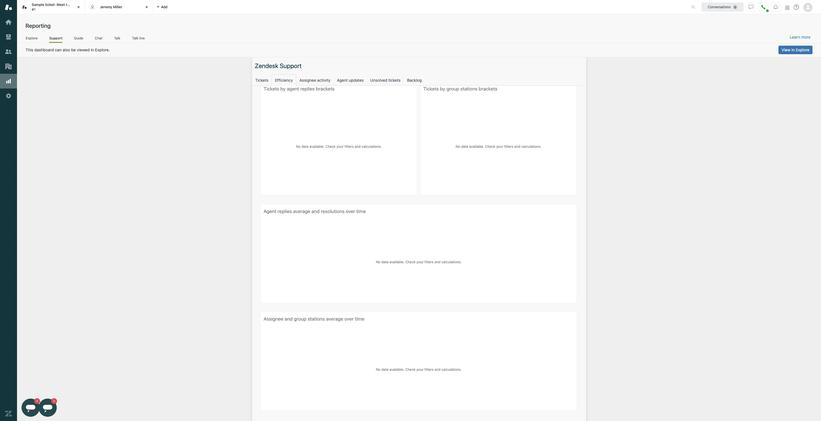 Task type: describe. For each thing, give the bounding box(es) containing it.
talk for talk live
[[132, 36, 138, 40]]

talk live
[[132, 36, 145, 40]]

view in explore button
[[779, 46, 813, 54]]

explore inside the view in explore button
[[797, 47, 810, 52]]

also
[[63, 47, 70, 52]]

add button
[[153, 0, 171, 14]]

viewed
[[77, 47, 90, 52]]

views image
[[5, 33, 12, 41]]

get help image
[[795, 5, 800, 10]]

explore inside explore link
[[26, 36, 38, 40]]

more
[[802, 35, 811, 39]]

support link
[[49, 36, 62, 43]]

reporting
[[26, 22, 51, 29]]

meet
[[57, 3, 65, 7]]

button displays agent's chat status as invisible. image
[[750, 5, 754, 9]]

learn
[[791, 35, 801, 39]]

be
[[71, 47, 76, 52]]

notifications image
[[774, 5, 779, 9]]

1 in from the left
[[91, 47, 94, 52]]

chat link
[[95, 36, 103, 42]]

organizations image
[[5, 63, 12, 70]]

learn more link
[[791, 35, 811, 40]]

guide link
[[74, 36, 83, 42]]

close image
[[76, 4, 81, 10]]

in inside button
[[792, 47, 796, 52]]

dashboard
[[34, 47, 54, 52]]

explore.
[[95, 47, 110, 52]]

zendesk products image
[[786, 6, 790, 10]]

tab containing sample ticket: meet the ticket
[[17, 0, 85, 14]]

jeremy miller
[[100, 5, 122, 9]]

view
[[782, 47, 791, 52]]

zendesk support image
[[5, 4, 12, 11]]

the
[[66, 3, 71, 7]]

jeremy
[[100, 5, 112, 9]]

conversations button
[[702, 2, 744, 11]]

chat
[[95, 36, 102, 40]]

tabs tab list
[[17, 0, 686, 14]]



Task type: vqa. For each thing, say whether or not it's contained in the screenshot.
Talk live
yes



Task type: locate. For each thing, give the bounding box(es) containing it.
add
[[161, 5, 168, 9]]

1 horizontal spatial in
[[792, 47, 796, 52]]

talk right chat
[[114, 36, 120, 40]]

1 horizontal spatial talk
[[132, 36, 138, 40]]

explore
[[26, 36, 38, 40], [797, 47, 810, 52]]

reporting image
[[5, 78, 12, 85]]

admin image
[[5, 92, 12, 100]]

can
[[55, 47, 62, 52]]

talk
[[114, 36, 120, 40], [132, 36, 138, 40]]

1 horizontal spatial explore
[[797, 47, 810, 52]]

talk live link
[[132, 36, 145, 42]]

ticket
[[72, 3, 82, 7]]

2 in from the left
[[792, 47, 796, 52]]

get started image
[[5, 18, 12, 26]]

tab
[[17, 0, 85, 14]]

main element
[[0, 0, 17, 421]]

0 horizontal spatial in
[[91, 47, 94, 52]]

jeremy miller tab
[[85, 0, 153, 14]]

in right view
[[792, 47, 796, 52]]

0 horizontal spatial explore
[[26, 36, 38, 40]]

this dashboard can also be viewed in explore.
[[26, 47, 110, 52]]

zendesk image
[[5, 410, 12, 418]]

guide
[[74, 36, 83, 40]]

0 horizontal spatial talk
[[114, 36, 120, 40]]

learn more
[[791, 35, 811, 39]]

sample
[[32, 3, 44, 7]]

in right viewed
[[91, 47, 94, 52]]

close image
[[144, 4, 150, 10]]

talk for talk
[[114, 36, 120, 40]]

customers image
[[5, 48, 12, 55]]

this
[[26, 47, 33, 52]]

explore link
[[26, 36, 38, 42]]

explore down learn more link at the right of page
[[797, 47, 810, 52]]

explore up this
[[26, 36, 38, 40]]

ticket:
[[45, 3, 56, 7]]

0 vertical spatial explore
[[26, 36, 38, 40]]

1 talk from the left
[[114, 36, 120, 40]]

talk link
[[114, 36, 121, 42]]

talk left live
[[132, 36, 138, 40]]

view in explore
[[782, 47, 810, 52]]

miller
[[113, 5, 122, 9]]

support
[[49, 36, 62, 40]]

#1
[[32, 7, 36, 11]]

in
[[91, 47, 94, 52], [792, 47, 796, 52]]

2 talk from the left
[[132, 36, 138, 40]]

1 vertical spatial explore
[[797, 47, 810, 52]]

conversations
[[709, 5, 731, 9]]

live
[[139, 36, 145, 40]]

sample ticket: meet the ticket #1
[[32, 3, 82, 11]]



